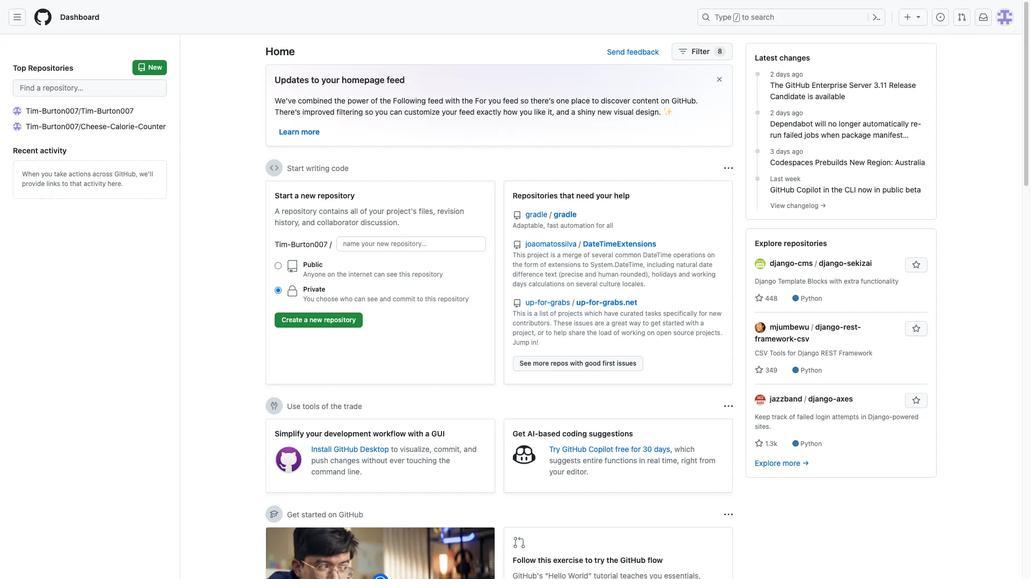 Task type: describe. For each thing, give the bounding box(es) containing it.
with left good
[[570, 360, 584, 368]]

1 horizontal spatial help
[[614, 191, 630, 200]]

2 days ago the github enterprise server 3.11 release candidate is available
[[771, 70, 917, 101]]

2 gradle link from the left
[[554, 210, 577, 219]]

repositories that need your help
[[513, 191, 630, 200]]

form
[[525, 261, 539, 269]]

of right "list"
[[550, 310, 557, 318]]

tim- for tim-burton007 /
[[275, 240, 291, 249]]

automation
[[561, 222, 595, 230]]

filter image
[[679, 47, 688, 56]]

start for start a new repository
[[275, 191, 293, 200]]

the inside to visualize, commit, and push changes without ever touching the command line.
[[439, 456, 450, 465]]

enterprise
[[812, 81, 848, 90]]

a inside this project is a merge of several common datetime operations on the form of  extensions to system.datetime, including natural date difference text (precise and human rounded), holidays and working days calculations on several culture locales.
[[557, 251, 561, 259]]

github inside last week github copilot in the cli now in public beta
[[771, 185, 795, 194]]

git pull request image inside "try the github flow" element
[[513, 537, 526, 550]]

extra
[[844, 278, 860, 286]]

copilot inside last week github copilot in the cli now in public beta
[[797, 185, 822, 194]]

on inside this is a list of projects which have curated tasks specifically for new contributors. these issues are a great way to get started with a project, or to help share the load of working on open source projects. jump in!
[[647, 329, 655, 337]]

counter
[[138, 122, 166, 131]]

star image
[[755, 294, 764, 303]]

tim burton007 image
[[13, 107, 21, 115]]

share
[[569, 329, 586, 337]]

django- up template
[[770, 259, 798, 268]]

command
[[311, 468, 346, 477]]

new link
[[133, 60, 167, 75]]

public
[[303, 261, 323, 269]]

repo image
[[513, 300, 521, 308]]

the right the try
[[607, 556, 619, 565]]

0 vertical spatial so
[[521, 96, 529, 105]]

operations
[[674, 251, 706, 259]]

why am i seeing this? image for repositories that need your help
[[725, 164, 733, 173]]

install github desktop
[[311, 445, 391, 454]]

code image
[[270, 164, 279, 172]]

like
[[534, 107, 546, 116]]

github inside get ai-based coding suggestions element
[[562, 445, 587, 454]]

django- up django template blocks with extra functionality
[[819, 259, 847, 268]]

you up exactly
[[489, 96, 501, 105]]

Top Repositories search field
[[13, 79, 167, 97]]

ago for is
[[792, 70, 804, 78]]

mortar board image
[[270, 510, 279, 519]]

your inside we've combined the power of the following feed with the for you feed so there's one place to discover content on github. there's improved filtering so you can customize your feed exactly how you like it, and a shiny new visual design. ✨
[[442, 107, 457, 116]]

project
[[528, 251, 549, 259]]

are
[[595, 319, 605, 327]]

0 horizontal spatial started
[[302, 510, 326, 519]]

line.
[[348, 468, 362, 477]]

1 up- from the left
[[526, 298, 538, 307]]

latest changes
[[755, 53, 810, 62]]

play image
[[374, 577, 387, 580]]

to inside this project is a merge of several common datetime operations on the form of  extensions to system.datetime, including natural date difference text (precise and human rounded), holidays and working days calculations on several culture locales.
[[583, 261, 589, 269]]

a up history,
[[295, 191, 299, 200]]

first
[[603, 360, 615, 368]]

project,
[[513, 329, 536, 337]]

repository inside a repository contains all of your project's files, revision history, and collaborator discussion.
[[282, 207, 317, 216]]

including
[[647, 261, 675, 269]]

on up "date"
[[708, 251, 715, 259]]

of down project
[[540, 261, 547, 269]]

python for /
[[801, 295, 823, 303]]

new inside we've combined the power of the following feed with the for you feed so there's one place to discover content on github. there's improved filtering so you can customize your feed exactly how you like it, and a shiny new visual design. ✨
[[598, 107, 612, 116]]

get
[[651, 319, 661, 327]]

see inside public anyone on the internet can see this repository
[[387, 271, 398, 279]]

and inside to visualize, commit, and push changes without ever touching the command line.
[[464, 445, 477, 454]]

feed up how
[[503, 96, 519, 105]]

of down great
[[614, 329, 620, 337]]

commit,
[[434, 445, 462, 454]]

more for explore
[[783, 459, 801, 468]]

for inside this is a list of projects which have curated tasks specifically for new contributors. these issues are a great way to get started with a project, or to help share the load of working on open source projects. jump in!
[[699, 310, 708, 318]]

with inside we've combined the power of the following feed with the for you feed so there's one place to discover content on github. there's improved filtering so you can customize your feed exactly how you like it, and a shiny new visual design. ✨
[[446, 96, 460, 105]]

for
[[475, 96, 487, 105]]

on down (precise
[[567, 280, 574, 288]]

what is github? image
[[266, 528, 495, 580]]

github desktop image
[[275, 446, 303, 474]]

revision
[[437, 207, 464, 216]]

private you choose who can see and commit to this repository
[[303, 286, 469, 303]]

try github copilot free for 30 days,
[[550, 445, 675, 454]]

open
[[657, 329, 672, 337]]

burton007 for tim-burton007 / tim-burton007
[[42, 106, 78, 115]]

explore for explore repositories
[[755, 239, 782, 248]]

0 horizontal spatial so
[[365, 107, 373, 116]]

django- up login
[[809, 395, 837, 404]]

349
[[764, 367, 778, 375]]

repository up the contains
[[318, 191, 355, 200]]

csv tools for django rest framework
[[755, 350, 873, 358]]

0 horizontal spatial new
[[148, 63, 162, 71]]

re-
[[911, 119, 922, 128]]

the inside this is a list of projects which have curated tasks specifically for new contributors. these issues are a great way to get started with a project, or to help share the load of working on open source projects. jump in!
[[587, 329, 597, 337]]

difference
[[513, 271, 544, 279]]

culture
[[600, 280, 621, 288]]

install
[[311, 445, 332, 454]]

to inside to visualize, commit, and push changes without ever touching the command line.
[[391, 445, 398, 454]]

help inside this is a list of projects which have curated tasks specifically for new contributors. these issues are a great way to get started with a project, or to help share the load of working on open source projects. jump in!
[[554, 329, 567, 337]]

codespaces prebuilds new region: australia link
[[771, 157, 928, 168]]

/ up merge
[[579, 239, 581, 249]]

@jazzband profile image
[[755, 395, 766, 406]]

on down command
[[328, 510, 337, 519]]

framework-
[[755, 335, 797, 344]]

you inside when you take actions across github, we'll provide links to that activity here.
[[41, 170, 52, 178]]

github left flow
[[621, 556, 646, 565]]

explore for explore more →
[[755, 459, 781, 468]]

0 vertical spatial changes
[[780, 53, 810, 62]]

this inside public anyone on the internet can see this repository
[[399, 271, 410, 279]]

copilot inside get ai-based coding suggestions element
[[589, 445, 614, 454]]

up-for-grabs / up-for-grabs.net
[[526, 298, 638, 307]]

joaomatossilva
[[526, 239, 577, 249]]

beta
[[906, 185, 921, 194]]

working inside this project is a merge of several common datetime operations on the form of  extensions to system.datetime, including natural date difference text (precise and human rounded), holidays and working days calculations on several culture locales.
[[692, 271, 716, 279]]

for up joaomatossilva / datetimeextensions on the right of the page
[[597, 222, 605, 230]]

0 vertical spatial git pull request image
[[958, 13, 967, 21]]

2 up- from the left
[[577, 298, 589, 307]]

right
[[682, 456, 698, 465]]

suggestions
[[589, 429, 633, 439]]

explore repositories navigation
[[746, 229, 937, 478]]

2 gradle from the left
[[554, 210, 577, 219]]

none radio inside 'create a new repository' element
[[275, 262, 282, 269]]

ever
[[390, 456, 405, 465]]

feedback
[[627, 47, 659, 56]]

internet
[[349, 271, 372, 279]]

send
[[607, 47, 625, 56]]

30
[[643, 445, 652, 454]]

lock image
[[286, 285, 299, 298]]

to left the search
[[742, 12, 749, 21]]

is inside this is a list of projects which have curated tasks specifically for new contributors. these issues are a great way to get started with a project, or to help share the load of working on open source projects. jump in!
[[528, 310, 533, 318]]

across
[[93, 170, 113, 178]]

more for see
[[533, 360, 549, 368]]

start for start writing code
[[287, 163, 304, 173]]

in right 'now'
[[875, 185, 881, 194]]

0 vertical spatial django
[[755, 278, 777, 286]]

of inside we've combined the power of the following feed with the for you feed so there's one place to discover content on github. there's improved filtering so you can customize your feed exactly how you like it, and a shiny new visual design. ✨
[[371, 96, 378, 105]]

can inside public anyone on the internet can see this repository
[[374, 271, 385, 279]]

/ up projects
[[572, 298, 575, 307]]

coding
[[563, 429, 587, 439]]

this inside "try the github flow" element
[[538, 556, 552, 565]]

these
[[554, 319, 572, 327]]

private
[[303, 286, 326, 294]]

in left cli
[[824, 185, 830, 194]]

python for django-
[[801, 440, 822, 448]]

a left "list"
[[534, 310, 538, 318]]

follow this exercise to try the github flow
[[513, 556, 663, 565]]

started inside this is a list of projects which have curated tasks specifically for new contributors. these issues are a great way to get started with a project, or to help share the load of working on open source projects. jump in!
[[663, 319, 684, 327]]

install github desktop link
[[311, 445, 391, 454]]

a right are
[[606, 319, 610, 327]]

github copilot in the cli now in public beta link
[[771, 184, 928, 195]]

failed inside keep track of failed login attempts in django-powered sites.
[[798, 413, 814, 422]]

new down writing in the top left of the page
[[301, 191, 316, 200]]

filter
[[692, 47, 710, 56]]

1 horizontal spatial django
[[798, 350, 820, 358]]

send feedback link
[[607, 46, 659, 57]]

why am i seeing this? image for get ai-based coding suggestions
[[725, 402, 733, 411]]

feed up customize at the top
[[428, 96, 444, 105]]

issue opened image
[[937, 13, 945, 21]]

development
[[324, 429, 371, 439]]

feed up following
[[387, 75, 405, 85]]

follow
[[513, 556, 536, 565]]

which inside which suggests entire functions in real time, right from your editor.
[[675, 445, 695, 454]]

you left "like" at the top of page
[[520, 107, 532, 116]]

of right tools
[[322, 402, 329, 411]]

star this repository image for django-sekizai
[[913, 261, 921, 269]]

your up "combined" in the left top of the page
[[322, 75, 340, 85]]

the github enterprise server 3.11 release candidate is available link
[[771, 79, 928, 102]]

and left human
[[585, 271, 597, 279]]

recent
[[13, 146, 38, 155]]

we've
[[275, 96, 296, 105]]

1 gradle link from the left
[[526, 210, 550, 219]]

codespaces
[[771, 158, 814, 167]]

on inside public anyone on the internet can see this repository
[[328, 271, 335, 279]]

of down joaomatossilva / datetimeextensions on the right of the page
[[584, 251, 590, 259]]

design.
[[636, 107, 661, 116]]

track
[[772, 413, 788, 422]]

notifications image
[[980, 13, 988, 21]]

try github copilot free for 30 days, link
[[550, 445, 675, 454]]

/ right mjumbewu
[[812, 323, 814, 332]]

2 for- from the left
[[589, 298, 603, 307]]

to up "combined" in the left top of the page
[[311, 75, 319, 85]]

this for up-for-grabs
[[513, 310, 526, 318]]

and down natural
[[679, 271, 690, 279]]

datetime
[[643, 251, 672, 259]]

dot fill image for the github enterprise server 3.11 release candidate is available
[[753, 70, 762, 78]]

the up the filtering
[[334, 96, 346, 105]]

repository inside button
[[324, 316, 356, 324]]

a inside button
[[304, 316, 308, 324]]

jobs
[[805, 130, 819, 140]]

curated
[[620, 310, 644, 318]]

1 for- from the left
[[538, 298, 551, 307]]

2 for the github enterprise server 3.11 release candidate is available
[[771, 70, 774, 78]]

1 horizontal spatial issues
[[617, 360, 637, 368]]

in inside keep track of failed login attempts in django-powered sites.
[[861, 413, 867, 422]]

@mjumbewu profile image
[[755, 323, 766, 334]]

see inside private you choose who can see and commit to this repository
[[367, 295, 378, 303]]

1 vertical spatial that
[[560, 191, 575, 200]]

we'll
[[139, 170, 153, 178]]

activity inside when you take actions across github, we'll provide links to that activity here.
[[84, 180, 106, 188]]

@django-cms profile image
[[755, 259, 766, 270]]

visualize,
[[400, 445, 432, 454]]

can inside we've combined the power of the following feed with the for you feed so there's one place to discover content on github. there's improved filtering so you can customize your feed exactly how you like it, and a shiny new visual design. ✨
[[390, 107, 402, 116]]

3
[[771, 148, 775, 156]]

the left "trade"
[[331, 402, 342, 411]]

candidate
[[771, 92, 806, 101]]

collaborator
[[317, 218, 359, 227]]

view
[[771, 202, 785, 210]]

exactly
[[477, 107, 502, 116]]

changes inside 2 days ago dependabot will no longer automatically re- run failed jobs when package manifest changes
[[771, 142, 800, 151]]

2 vertical spatial repo image
[[286, 260, 299, 273]]

explore element
[[746, 43, 937, 580]]

dot fill image for dependabot will no longer automatically re- run failed jobs when package manifest changes
[[753, 108, 762, 117]]

jazzband
[[770, 395, 803, 404]]

dependabot
[[771, 119, 813, 128]]

and inside private you choose who can see and commit to this repository
[[380, 295, 391, 303]]

the
[[771, 81, 784, 90]]

/ up fast
[[550, 210, 552, 219]]

up-for-grabs.net link
[[577, 298, 638, 307]]

one
[[557, 96, 569, 105]]

framework
[[839, 350, 873, 358]]

type / to search
[[715, 12, 775, 21]]

create a new repository element
[[275, 190, 486, 332]]

feed left exactly
[[459, 107, 475, 116]]

try
[[595, 556, 605, 565]]

0 horizontal spatial activity
[[40, 146, 67, 155]]

a inside we've combined the power of the following feed with the for you feed so there's one place to discover content on github. there's improved filtering so you can customize your feed exactly how you like it, and a shiny new visual design. ✨
[[572, 107, 576, 116]]

issues inside this is a list of projects which have curated tasks specifically for new contributors. these issues are a great way to get started with a project, or to help share the load of working on open source projects. jump in!
[[574, 319, 593, 327]]

star image for mjumbewu /
[[755, 366, 764, 375]]

github down line.
[[339, 510, 363, 519]]

to inside when you take actions across github, we'll provide links to that activity here.
[[62, 180, 68, 188]]

functions
[[605, 456, 637, 465]]

/ right jazzband
[[805, 395, 807, 404]]

jump
[[513, 339, 530, 347]]

without
[[362, 456, 388, 465]]

star this repository image for django-axes
[[913, 397, 921, 405]]



Task type: locate. For each thing, give the bounding box(es) containing it.
so
[[521, 96, 529, 105], [365, 107, 373, 116]]

to up ever
[[391, 445, 398, 454]]

python down login
[[801, 440, 822, 448]]

your down suggests
[[550, 468, 565, 477]]

create a new repository
[[282, 316, 356, 324]]

/ down "tim-burton007 / tim-burton007"
[[78, 122, 81, 131]]

1 vertical spatial explore
[[755, 459, 781, 468]]

which
[[585, 310, 603, 318], [675, 445, 695, 454]]

which up are
[[585, 310, 603, 318]]

repo image
[[513, 211, 521, 220], [513, 241, 521, 250], [286, 260, 299, 273]]

and down "one"
[[557, 107, 570, 116]]

/ up cheese-
[[78, 106, 81, 115]]

0 horizontal spatial get
[[287, 510, 300, 519]]

a up projects.
[[701, 319, 704, 327]]

1 horizontal spatial see
[[387, 271, 398, 279]]

on right 'anyone' at top
[[328, 271, 335, 279]]

new inside this is a list of projects which have curated tasks specifically for new contributors. these issues are a great way to get started with a project, or to help share the load of working on open source projects. jump in!
[[709, 310, 722, 318]]

which inside this is a list of projects which have curated tasks specifically for new contributors. these issues are a great way to get started with a project, or to help share the load of working on open source projects. jump in!
[[585, 310, 603, 318]]

0 vertical spatial activity
[[40, 146, 67, 155]]

0 vertical spatial new
[[148, 63, 162, 71]]

1 horizontal spatial repositories
[[513, 191, 558, 200]]

for up projects.
[[699, 310, 708, 318]]

this inside this is a list of projects which have curated tasks specifically for new contributors. these issues are a great way to get started with a project, or to help share the load of working on open source projects. jump in!
[[513, 310, 526, 318]]

for- up are
[[589, 298, 603, 307]]

the inside this project is a merge of several common datetime operations on the form of  extensions to system.datetime, including natural date difference text (precise and human rounded), holidays and working days calculations on several culture locales.
[[513, 261, 523, 269]]

is
[[808, 92, 814, 101], [551, 251, 556, 259], [528, 310, 533, 318]]

for-
[[538, 298, 551, 307], [589, 298, 603, 307]]

0 horizontal spatial up-
[[526, 298, 538, 307]]

0 horizontal spatial is
[[528, 310, 533, 318]]

updates to your homepage feed
[[275, 75, 405, 85]]

to left the try
[[585, 556, 593, 565]]

1 vertical spatial started
[[302, 510, 326, 519]]

that down actions
[[70, 180, 82, 188]]

homepage image
[[34, 9, 52, 26]]

for inside get ai-based coding suggestions element
[[631, 445, 641, 454]]

get ai-based coding suggestions
[[513, 429, 633, 439]]

1 horizontal spatial all
[[607, 222, 614, 230]]

0 vertical spatial start
[[287, 163, 304, 173]]

0 horizontal spatial more
[[301, 127, 320, 136]]

1 vertical spatial help
[[554, 329, 567, 337]]

1 horizontal spatial which
[[675, 445, 695, 454]]

0 vertical spatial failed
[[784, 130, 803, 140]]

1 horizontal spatial get
[[513, 429, 526, 439]]

1 gradle from the left
[[526, 210, 548, 219]]

/ right cms
[[815, 259, 817, 268]]

your up the install
[[306, 429, 322, 439]]

1 explore from the top
[[755, 239, 782, 248]]

is left available
[[808, 92, 814, 101]]

homepage
[[342, 75, 385, 85]]

2 vertical spatial star this repository image
[[913, 397, 921, 405]]

entire
[[583, 456, 603, 465]]

last
[[771, 175, 783, 183]]

1 vertical spatial activity
[[84, 180, 106, 188]]

1 vertical spatial django
[[798, 350, 820, 358]]

2 days ago dependabot will no longer automatically re- run failed jobs when package manifest changes
[[771, 109, 922, 151]]

with inside this is a list of projects which have curated tasks specifically for new contributors. these issues are a great way to get started with a project, or to help share the load of working on open source projects. jump in!
[[686, 319, 699, 327]]

dot fill image
[[753, 70, 762, 78], [753, 108, 762, 117], [753, 174, 762, 183]]

working inside this is a list of projects which have curated tasks specifically for new contributors. these issues are a great way to get started with a project, or to help share the load of working on open source projects. jump in!
[[622, 329, 646, 337]]

to up shiny
[[592, 96, 599, 105]]

gradle link
[[526, 210, 550, 219], [554, 210, 577, 219]]

1 star image from the top
[[755, 366, 764, 375]]

tim-
[[26, 106, 42, 115], [81, 106, 97, 115], [26, 122, 42, 131], [275, 240, 291, 249]]

2 why am i seeing this? image from the top
[[725, 402, 733, 411]]

available
[[816, 92, 846, 101]]

explore more →
[[755, 459, 810, 468]]

csv
[[755, 350, 768, 358]]

0 vertical spatial explore
[[755, 239, 782, 248]]

you right the filtering
[[375, 107, 388, 116]]

calorie-
[[110, 122, 138, 131]]

so left there's
[[521, 96, 529, 105]]

this project is a merge of several common datetime operations on the form of  extensions to system.datetime, including natural date difference text (precise and human rounded), holidays and working days calculations on several culture locales.
[[513, 251, 716, 288]]

you
[[489, 96, 501, 105], [375, 107, 388, 116], [520, 107, 532, 116], [41, 170, 52, 178]]

more down track
[[783, 459, 801, 468]]

can down following
[[390, 107, 402, 116]]

0 vertical spatial →
[[821, 202, 827, 210]]

for inside explore repositories navigation
[[788, 350, 796, 358]]

2 vertical spatial ago
[[792, 148, 804, 156]]

1 vertical spatial python
[[801, 367, 823, 375]]

1 vertical spatial working
[[622, 329, 646, 337]]

django down "csv"
[[798, 350, 820, 358]]

activity
[[40, 146, 67, 155], [84, 180, 106, 188]]

Repository name text field
[[336, 237, 486, 252]]

repository down who
[[324, 316, 356, 324]]

repositories that need your help element
[[504, 181, 733, 385]]

1 star this repository image from the top
[[913, 261, 921, 269]]

suggests
[[550, 456, 581, 465]]

more inside see more repos with good first issues link
[[533, 360, 549, 368]]

3.11
[[874, 81, 887, 90]]

of right track
[[790, 413, 796, 422]]

→
[[821, 202, 827, 210], [803, 459, 810, 468]]

when
[[821, 130, 840, 140]]

several down joaomatossilva / datetimeextensions on the right of the page
[[592, 251, 614, 259]]

0 vertical spatial this
[[399, 271, 410, 279]]

on inside we've combined the power of the following feed with the for you feed so there's one place to discover content on github. there's improved filtering so you can customize your feed exactly how you like it, and a shiny new visual design. ✨
[[661, 96, 670, 105]]

0 horizontal spatial this
[[399, 271, 410, 279]]

this inside private you choose who can see and commit to this repository
[[425, 295, 436, 303]]

top
[[13, 63, 26, 72]]

1 vertical spatial star image
[[755, 440, 764, 448]]

0 vertical spatial see
[[387, 271, 398, 279]]

and inside we've combined the power of the following feed with the for you feed so there's one place to discover content on github. there's improved filtering so you can customize your feed exactly how you like it, and a shiny new visual design. ✨
[[557, 107, 570, 116]]

→ for explore more →
[[803, 459, 810, 468]]

contributors.
[[513, 319, 552, 327]]

0 horizontal spatial help
[[554, 329, 567, 337]]

1 horizontal spatial is
[[551, 251, 556, 259]]

2 2 from the top
[[771, 109, 774, 117]]

→ down keep track of failed login attempts in django-powered sites.
[[803, 459, 810, 468]]

changes inside to visualize, commit, and push changes without ever touching the command line.
[[330, 456, 360, 465]]

days inside 3 days ago codespaces prebuilds new region: australia
[[776, 148, 791, 156]]

0 horizontal spatial copilot
[[589, 445, 614, 454]]

create
[[282, 316, 303, 324]]

2 horizontal spatial is
[[808, 92, 814, 101]]

this for joaomatossilva
[[513, 251, 526, 259]]

get left ai-
[[513, 429, 526, 439]]

with up source
[[686, 319, 699, 327]]

the inside public anyone on the internet can see this repository
[[337, 271, 347, 279]]

days inside 2 days ago dependabot will no longer automatically re- run failed jobs when package manifest changes
[[776, 109, 790, 117]]

on up ✨
[[661, 96, 670, 105]]

days inside 2 days ago the github enterprise server 3.11 release candidate is available
[[776, 70, 790, 78]]

dot fill image down latest
[[753, 70, 762, 78]]

new down you
[[310, 316, 322, 324]]

2 vertical spatial this
[[538, 556, 552, 565]]

/ inside type / to search
[[735, 14, 739, 21]]

1 this from the top
[[513, 251, 526, 259]]

cheese calorie counter image
[[13, 122, 21, 131]]

repository inside private you choose who can see and commit to this repository
[[438, 295, 469, 303]]

0 horizontal spatial issues
[[574, 319, 593, 327]]

desktop
[[360, 445, 389, 454]]

0 vertical spatial several
[[592, 251, 614, 259]]

this is a list of projects which have curated tasks specifically for new contributors. these issues are a great way to get started with a project, or to help share the load of working on open source projects. jump in!
[[513, 310, 723, 347]]

ai-
[[528, 429, 539, 439]]

projects.
[[696, 329, 723, 337]]

triangle down image
[[915, 12, 923, 21]]

more for learn
[[301, 127, 320, 136]]

1 why am i seeing this? image from the top
[[725, 164, 733, 173]]

with
[[446, 96, 460, 105], [830, 278, 843, 286], [686, 319, 699, 327], [570, 360, 584, 368], [408, 429, 424, 439]]

fast
[[547, 222, 559, 230]]

when
[[22, 170, 39, 178]]

448
[[764, 295, 778, 303]]

ago inside 2 days ago the github enterprise server 3.11 release candidate is available
[[792, 70, 804, 78]]

new inside button
[[310, 316, 322, 324]]

history,
[[275, 218, 300, 227]]

ago for failed
[[792, 109, 804, 117]]

this right follow
[[538, 556, 552, 565]]

0 vertical spatial star image
[[755, 366, 764, 375]]

0 horizontal spatial →
[[803, 459, 810, 468]]

plus image
[[904, 13, 913, 21]]

locales.
[[623, 280, 646, 288]]

days
[[776, 70, 790, 78], [776, 109, 790, 117], [776, 148, 791, 156], [513, 280, 527, 288]]

days up dependabot in the right top of the page
[[776, 109, 790, 117]]

1 horizontal spatial git pull request image
[[958, 13, 967, 21]]

2 vertical spatial can
[[355, 295, 366, 303]]

star image down sites.
[[755, 440, 764, 448]]

this up form
[[513, 251, 526, 259]]

text
[[546, 271, 557, 279]]

Find a repository… text field
[[13, 79, 167, 97]]

push
[[311, 456, 328, 465]]

all inside a repository contains all of your project's files, revision history, and collaborator discussion.
[[350, 207, 358, 216]]

repo image for gradle
[[513, 211, 521, 220]]

tim- inside 'create a new repository' element
[[275, 240, 291, 249]]

→ right changelog
[[821, 202, 827, 210]]

2 this from the top
[[513, 310, 526, 318]]

repos
[[551, 360, 569, 368]]

3 star this repository image from the top
[[913, 397, 921, 405]]

that inside when you take actions across github, we'll provide links to that activity here.
[[70, 180, 82, 188]]

the left cli
[[832, 185, 843, 194]]

your inside a repository contains all of your project's files, revision history, and collaborator discussion.
[[369, 207, 385, 216]]

explore up @django-cms profile image
[[755, 239, 782, 248]]

tim- down history,
[[275, 240, 291, 249]]

why am i seeing this? image
[[725, 511, 733, 519]]

human
[[598, 271, 619, 279]]

2 dot fill image from the top
[[753, 108, 762, 117]]

the left following
[[380, 96, 391, 105]]

python down csv tools for django rest framework
[[801, 367, 823, 375]]

2 vertical spatial changes
[[330, 456, 360, 465]]

command palette image
[[873, 13, 881, 21]]

files,
[[419, 207, 435, 216]]

2 python from the top
[[801, 367, 823, 375]]

python down blocks
[[801, 295, 823, 303]]

started right mortar board icon
[[302, 510, 326, 519]]

1 horizontal spatial →
[[821, 202, 827, 210]]

django- inside django-rest- framework-csv
[[816, 323, 844, 332]]

2 vertical spatial more
[[783, 459, 801, 468]]

git pull request image
[[958, 13, 967, 21], [513, 537, 526, 550]]

star this repository image
[[913, 261, 921, 269], [913, 325, 921, 333], [913, 397, 921, 405]]

1 vertical spatial repositories
[[513, 191, 558, 200]]

github inside simplify your development workflow with a gui element
[[334, 445, 358, 454]]

burton007
[[42, 106, 78, 115], [97, 106, 134, 115], [42, 122, 78, 131], [291, 240, 328, 249]]

can inside private you choose who can see and commit to this repository
[[355, 295, 366, 303]]

none radio inside 'create a new repository' element
[[275, 287, 282, 294]]

x image
[[716, 75, 724, 84]]

1 horizontal spatial started
[[663, 319, 684, 327]]

a up extensions
[[557, 251, 561, 259]]

discussion.
[[361, 218, 400, 227]]

0 vertical spatial which
[[585, 310, 603, 318]]

simplify
[[275, 429, 304, 439]]

1 horizontal spatial can
[[374, 271, 385, 279]]

failed down dependabot in the right top of the page
[[784, 130, 803, 140]]

send feedback
[[607, 47, 659, 56]]

1 vertical spatial all
[[607, 222, 614, 230]]

github inside 2 days ago the github enterprise server 3.11 release candidate is available
[[786, 81, 810, 90]]

0 horizontal spatial repositories
[[28, 63, 73, 72]]

0 vertical spatial started
[[663, 319, 684, 327]]

grabs.net
[[603, 298, 638, 307]]

1 vertical spatial why am i seeing this? image
[[725, 402, 733, 411]]

cheese-
[[81, 122, 110, 131]]

the left for
[[462, 96, 473, 105]]

of inside keep track of failed login attempts in django-powered sites.
[[790, 413, 796, 422]]

which up right
[[675, 445, 695, 454]]

start right code image
[[287, 163, 304, 173]]

0 horizontal spatial gradle link
[[526, 210, 550, 219]]

commit
[[393, 295, 416, 303]]

up- right repo image
[[526, 298, 538, 307]]

visual
[[614, 107, 634, 116]]

burton007 inside 'create a new repository' element
[[291, 240, 328, 249]]

is inside 2 days ago the github enterprise server 3.11 release candidate is available
[[808, 92, 814, 101]]

0 vertical spatial issues
[[574, 319, 593, 327]]

1 horizontal spatial gradle link
[[554, 210, 577, 219]]

based
[[539, 429, 561, 439]]

/ right type
[[735, 14, 739, 21]]

0 vertical spatial more
[[301, 127, 320, 136]]

0 horizontal spatial that
[[70, 180, 82, 188]]

2 horizontal spatial can
[[390, 107, 402, 116]]

burton007 down find a repository… text box
[[42, 106, 78, 115]]

burton007 for tim-burton007 / cheese-calorie-counter
[[42, 122, 78, 131]]

2 inside 2 days ago the github enterprise server 3.11 release candidate is available
[[771, 70, 774, 78]]

burton007 for tim-burton007 /
[[291, 240, 328, 249]]

get for get ai-based coding suggestions
[[513, 429, 526, 439]]

0 vertical spatial this
[[513, 251, 526, 259]]

ago inside 2 days ago dependabot will no longer automatically re- run failed jobs when package manifest changes
[[792, 109, 804, 117]]

burton007 up calorie-
[[97, 106, 134, 115]]

days inside this project is a merge of several common datetime operations on the form of  extensions to system.datetime, including natural date difference text (precise and human rounded), holidays and working days calculations on several culture locales.
[[513, 280, 527, 288]]

copilot up changelog
[[797, 185, 822, 194]]

in inside which suggests entire functions in real time, right from your editor.
[[639, 456, 646, 465]]

calculations
[[529, 280, 565, 288]]

learn more link
[[279, 127, 320, 136]]

1 horizontal spatial new
[[850, 158, 865, 167]]

2 explore from the top
[[755, 459, 781, 468]]

1 vertical spatial new
[[850, 158, 865, 167]]

keep track of failed login attempts in django-powered sites.
[[755, 413, 919, 431]]

to inside "try the github flow" element
[[585, 556, 593, 565]]

new inside 3 days ago codespaces prebuilds new region: australia
[[850, 158, 865, 167]]

days for the
[[776, 70, 790, 78]]

recent activity
[[13, 146, 67, 155]]

1 2 from the top
[[771, 70, 774, 78]]

public anyone on the internet can see this repository
[[303, 261, 443, 279]]

1 vertical spatial several
[[576, 280, 598, 288]]

repositories up gradle / gradle
[[513, 191, 558, 200]]

new
[[598, 107, 612, 116], [301, 191, 316, 200], [709, 310, 722, 318], [310, 316, 322, 324]]

way
[[629, 319, 641, 327]]

with inside explore repositories navigation
[[830, 278, 843, 286]]

star image
[[755, 366, 764, 375], [755, 440, 764, 448]]

0 horizontal spatial gradle
[[526, 210, 548, 219]]

up-
[[526, 298, 538, 307], [577, 298, 589, 307]]

issues up share at the bottom right of the page
[[574, 319, 593, 327]]

django template blocks with extra functionality
[[755, 278, 899, 286]]

days for dependabot
[[776, 109, 790, 117]]

star image for jazzband / django-axes
[[755, 440, 764, 448]]

up- up projects
[[577, 298, 589, 307]]

your inside repositories that need your help element
[[596, 191, 613, 200]]

the inside last week github copilot in the cli now in public beta
[[832, 185, 843, 194]]

your right customize at the top
[[442, 107, 457, 116]]

tools image
[[270, 402, 279, 411]]

django-rest- framework-csv
[[755, 323, 861, 344]]

a
[[275, 207, 280, 216]]

1 vertical spatial more
[[533, 360, 549, 368]]

1 vertical spatial issues
[[617, 360, 637, 368]]

2 horizontal spatial more
[[783, 459, 801, 468]]

star this repository image for django-rest- framework-csv
[[913, 325, 921, 333]]

see more repos with good first issues link
[[513, 356, 644, 371]]

1 horizontal spatial so
[[521, 96, 529, 105]]

several down (precise
[[576, 280, 598, 288]]

copilot
[[797, 185, 822, 194], [589, 445, 614, 454]]

repository up history,
[[282, 207, 317, 216]]

1 horizontal spatial copilot
[[797, 185, 822, 194]]

to inside we've combined the power of the following feed with the for you feed so there's one place to discover content on github. there's improved filtering so you can customize your feed exactly how you like it, and a shiny new visual design. ✨
[[592, 96, 599, 105]]

0 vertical spatial dot fill image
[[753, 70, 762, 78]]

3 dot fill image from the top
[[753, 174, 762, 183]]

the left form
[[513, 261, 523, 269]]

get ai-based coding suggestions element
[[504, 419, 733, 493]]

more inside explore repositories navigation
[[783, 459, 801, 468]]

0 vertical spatial repositories
[[28, 63, 73, 72]]

changes right latest
[[780, 53, 810, 62]]

up-for-grabs link
[[526, 298, 572, 307]]

1 vertical spatial dot fill image
[[753, 108, 762, 117]]

0 vertical spatial why am i seeing this? image
[[725, 164, 733, 173]]

1 vertical spatial so
[[365, 107, 373, 116]]

github up candidate
[[786, 81, 810, 90]]

1 vertical spatial git pull request image
[[513, 537, 526, 550]]

copilot up "entire"
[[589, 445, 614, 454]]

project's
[[387, 207, 417, 216]]

tim- right tim burton007 icon
[[26, 106, 42, 115]]

to right or
[[546, 329, 552, 337]]

1 dot fill image from the top
[[753, 70, 762, 78]]

1 horizontal spatial for-
[[589, 298, 603, 307]]

issues right first
[[617, 360, 637, 368]]

0 vertical spatial 2
[[771, 70, 774, 78]]

0 vertical spatial that
[[70, 180, 82, 188]]

in!
[[531, 339, 539, 347]]

0 vertical spatial working
[[692, 271, 716, 279]]

datetimeextensions link
[[583, 239, 657, 249]]

→ inside explore repositories navigation
[[803, 459, 810, 468]]

try the github flow element
[[504, 528, 733, 580]]

failed inside 2 days ago dependabot will no longer automatically re- run failed jobs when package manifest changes
[[784, 130, 803, 140]]

simplify your development workflow with a gui element
[[266, 419, 495, 493]]

this inside this project is a merge of several common datetime operations on the form of  extensions to system.datetime, including natural date difference text (precise and human rounded), holidays and working days calculations on several culture locales.
[[513, 251, 526, 259]]

days for codespaces
[[776, 148, 791, 156]]

1 vertical spatial is
[[551, 251, 556, 259]]

and inside a repository contains all of your project's files, revision history, and collaborator discussion.
[[302, 218, 315, 227]]

get for get started on github
[[287, 510, 300, 519]]

why am i seeing this? image
[[725, 164, 733, 173], [725, 402, 733, 411]]

start inside 'create a new repository' element
[[275, 191, 293, 200]]

None radio
[[275, 262, 282, 269]]

the left internet
[[337, 271, 347, 279]]

failed left login
[[798, 413, 814, 422]]

ago inside 3 days ago codespaces prebuilds new region: australia
[[792, 148, 804, 156]]

/ inside 'create a new repository' element
[[330, 240, 332, 249]]

see right who
[[367, 295, 378, 303]]

2 inside 2 days ago dependabot will no longer automatically re- run failed jobs when package manifest changes
[[771, 109, 774, 117]]

simplify your development workflow with a gui
[[275, 429, 445, 439]]

0 vertical spatial can
[[390, 107, 402, 116]]

power
[[348, 96, 369, 105]]

dot fill image left 'last'
[[753, 174, 762, 183]]

and left commit
[[380, 295, 391, 303]]

to right commit
[[417, 295, 423, 303]]

repo image for joaomatossilva
[[513, 241, 521, 250]]

combined
[[298, 96, 332, 105]]

on down the get
[[647, 329, 655, 337]]

django up the 448
[[755, 278, 777, 286]]

functionality
[[861, 278, 899, 286]]

0 vertical spatial star this repository image
[[913, 261, 921, 269]]

you
[[303, 295, 315, 303]]

tim- for tim-burton007 / tim-burton007
[[26, 106, 42, 115]]

get right mortar board icon
[[287, 510, 300, 519]]

what is github? element
[[266, 528, 495, 580]]

tim- up cheese-
[[81, 106, 97, 115]]

use
[[287, 402, 301, 411]]

here.
[[108, 180, 123, 188]]

code
[[332, 163, 349, 173]]

0 horizontal spatial working
[[622, 329, 646, 337]]

real
[[648, 456, 660, 465]]

the
[[334, 96, 346, 105], [380, 96, 391, 105], [462, 96, 473, 105], [832, 185, 843, 194], [513, 261, 523, 269], [337, 271, 347, 279], [587, 329, 597, 337], [331, 402, 342, 411], [439, 456, 450, 465], [607, 556, 619, 565]]

3 python from the top
[[801, 440, 822, 448]]

github down 'last'
[[771, 185, 795, 194]]

rounded),
[[621, 271, 650, 279]]

activity down across
[[84, 180, 106, 188]]

2 star this repository image from the top
[[913, 325, 921, 333]]

2 star image from the top
[[755, 440, 764, 448]]

→ for view changelog →
[[821, 202, 827, 210]]

1 vertical spatial get
[[287, 510, 300, 519]]

to inside private you choose who can see and commit to this repository
[[417, 295, 423, 303]]

to left the get
[[643, 319, 649, 327]]

of up discussion.
[[360, 207, 367, 216]]

0 horizontal spatial see
[[367, 295, 378, 303]]

1 python from the top
[[801, 295, 823, 303]]

0 vertical spatial copilot
[[797, 185, 822, 194]]

gradle
[[526, 210, 548, 219], [554, 210, 577, 219]]

1 vertical spatial which
[[675, 445, 695, 454]]

your right need
[[596, 191, 613, 200]]

0 horizontal spatial git pull request image
[[513, 537, 526, 550]]

gradle link up adaptable, fast automation for all
[[554, 210, 577, 219]]

new down the discover
[[598, 107, 612, 116]]

all inside repositories that need your help element
[[607, 222, 614, 230]]

free
[[616, 445, 629, 454]]

a left gui
[[425, 429, 430, 439]]

dot fill image
[[753, 147, 762, 156]]

1 vertical spatial star this repository image
[[913, 325, 921, 333]]

tim-burton007 /
[[275, 240, 332, 249]]

how
[[504, 107, 518, 116]]

repository inside public anyone on the internet can see this repository
[[412, 271, 443, 279]]

repo image up adaptable,
[[513, 211, 521, 220]]

None radio
[[275, 287, 282, 294]]

0 horizontal spatial all
[[350, 207, 358, 216]]

is inside this project is a merge of several common datetime operations on the form of  extensions to system.datetime, including natural date difference text (precise and human rounded), holidays and working days calculations on several culture locales.
[[551, 251, 556, 259]]

1 horizontal spatial that
[[560, 191, 575, 200]]

0 vertical spatial is
[[808, 92, 814, 101]]

of inside a repository contains all of your project's files, revision history, and collaborator discussion.
[[360, 207, 367, 216]]

1 vertical spatial ago
[[792, 109, 804, 117]]

in left real
[[639, 456, 646, 465]]

your inside which suggests entire functions in real time, right from your editor.
[[550, 468, 565, 477]]

1 horizontal spatial gradle
[[554, 210, 577, 219]]

your inside simplify your development workflow with a gui element
[[306, 429, 322, 439]]

with up visualize,
[[408, 429, 424, 439]]

1 vertical spatial see
[[367, 295, 378, 303]]

(precise
[[559, 271, 584, 279]]

2 for dependabot will no longer automatically re- run failed jobs when package manifest changes
[[771, 109, 774, 117]]

2 vertical spatial is
[[528, 310, 533, 318]]

anyone
[[303, 271, 326, 279]]

1 horizontal spatial more
[[533, 360, 549, 368]]

dot fill image for github copilot in the cli now in public beta
[[753, 174, 762, 183]]

and right history,
[[302, 218, 315, 227]]

tim- for tim-burton007 / cheese-calorie-counter
[[26, 122, 42, 131]]



Task type: vqa. For each thing, say whether or not it's contained in the screenshot.


